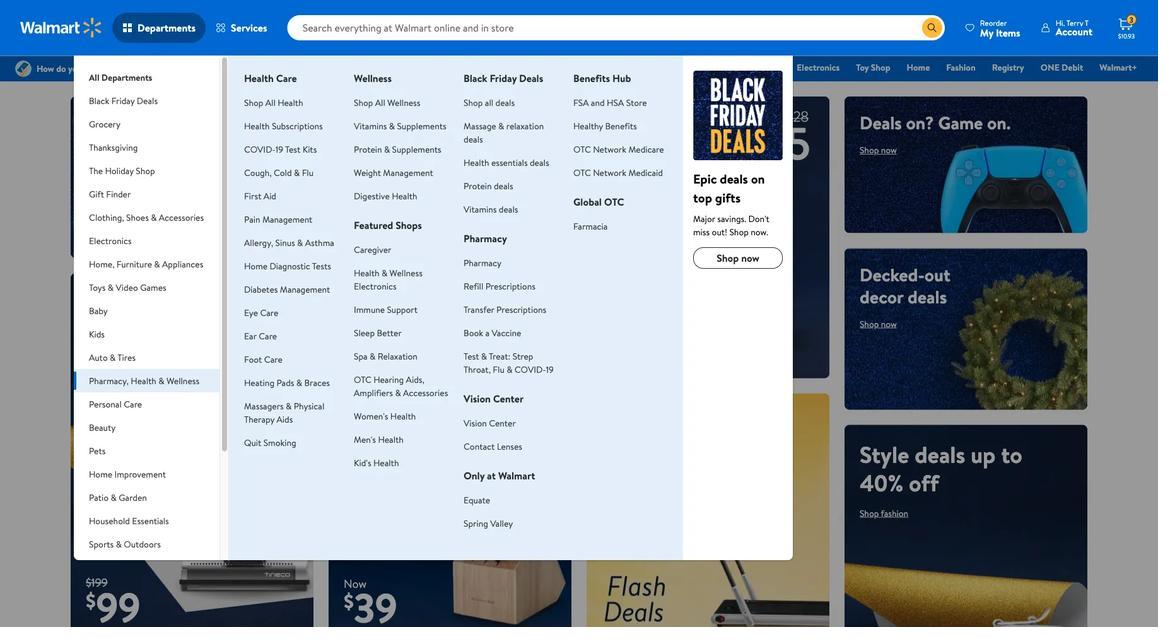 Task type: locate. For each thing, give the bounding box(es) containing it.
gift up the clothing,
[[89, 188, 104, 200]]

vision up contact
[[464, 417, 487, 429]]

1 horizontal spatial off
[[687, 407, 711, 432]]

0 vertical spatial supplements
[[397, 120, 446, 132]]

shop now for high tech gifts, huge savings
[[86, 166, 123, 178]]

care right ear
[[259, 330, 277, 342]]

1 vertical spatial center
[[489, 417, 516, 429]]

grocery button
[[74, 112, 220, 136]]

better
[[377, 326, 402, 339]]

fsa
[[573, 96, 589, 109]]

black up all
[[464, 71, 487, 85]]

deals right essentials on the top left of the page
[[530, 156, 549, 168]]

friday for black friday deals dropdown button
[[111, 94, 135, 107]]

electronics button
[[74, 229, 220, 252]]

deals up tech at the left
[[137, 94, 158, 107]]

2 horizontal spatial electronics
[[797, 61, 840, 73]]

0 horizontal spatial the
[[89, 164, 103, 177]]

1 horizontal spatial electronics
[[354, 280, 397, 292]]

hi,
[[1056, 17, 1065, 28]]

0 horizontal spatial test
[[285, 143, 301, 155]]

test inside the test & treat: strep throat, flu & covid-19
[[464, 350, 479, 362]]

toys
[[89, 281, 106, 293]]

0 vertical spatial covid-
[[244, 143, 275, 155]]

pharmacy up 'pharmacy' link
[[464, 232, 507, 245]]

network for medicare
[[593, 143, 626, 155]]

debit
[[1062, 61, 1083, 73]]

pharmacy up refill
[[464, 256, 502, 269]]

1 vertical spatial protein
[[464, 179, 492, 192]]

to for home
[[116, 315, 137, 347]]

1 horizontal spatial black
[[407, 61, 428, 73]]

thanksgiving button
[[74, 136, 220, 159]]

management up allergy, sinus & asthma link
[[262, 213, 313, 225]]

lenses
[[497, 440, 522, 452]]

0 vertical spatial finder
[[756, 61, 781, 73]]

off inside home deals up to 30% off
[[86, 344, 116, 375]]

gift finder for gift finder dropdown button
[[89, 188, 131, 200]]

0 horizontal spatial $
[[86, 586, 96, 614]]

shop inside epic deals on top gifts major savings. don't miss out! shop now.
[[730, 226, 749, 238]]

all departments
[[89, 71, 152, 83]]

1 vertical spatial covid-
[[515, 363, 546, 375]]

health inside health & wellness electronics
[[354, 267, 379, 279]]

spa & relaxation link
[[354, 350, 418, 362]]

essentials left benefits hub on the top of page
[[534, 61, 572, 73]]

wellness down auto & tires dropdown button
[[166, 374, 199, 387]]

now up kid's health link
[[365, 441, 381, 453]]

deals left are
[[394, 407, 434, 432]]

black inside the black friday deals link
[[407, 61, 428, 73]]

deals up relaxation
[[519, 71, 543, 85]]

1 vertical spatial to
[[628, 407, 645, 432]]

covid- inside the test & treat: strep throat, flu & covid-19
[[515, 363, 546, 375]]

to inside up to 40% off sports gear
[[628, 407, 645, 432]]

shop now link for home deals up to 30% off
[[86, 384, 123, 396]]

up for style deals up to 40% off
[[971, 438, 996, 470]]

1 vertical spatial the
[[89, 164, 103, 177]]

now for home deals up to 30% off
[[107, 384, 123, 396]]

1 horizontal spatial accessories
[[403, 386, 448, 399]]

benefits
[[573, 71, 610, 85], [605, 120, 637, 132]]

finder inside dropdown button
[[106, 188, 131, 200]]

cough, cold & flu link
[[244, 166, 314, 179]]

otc up amplifiers
[[354, 373, 371, 385]]

1 vertical spatial up
[[971, 438, 996, 470]]

1 horizontal spatial gift
[[738, 61, 753, 73]]

now down deals on? game on.
[[881, 144, 897, 156]]

1 vertical spatial flu
[[493, 363, 505, 375]]

0 vertical spatial vitamins
[[354, 120, 387, 132]]

0 vertical spatial holiday
[[671, 61, 700, 73]]

2 vertical spatial to
[[1001, 438, 1022, 470]]

vision center up served
[[464, 392, 524, 406]]

thanksgiving up hsa
[[588, 61, 638, 73]]

digestive health link
[[354, 190, 417, 202]]

home inside home deals up to 30% off
[[86, 287, 145, 318]]

thanksgiving inside thanksgiving "dropdown button"
[[89, 141, 138, 153]]

heating
[[244, 376, 274, 389]]

& inside massagers & physical therapy aids
[[286, 400, 292, 412]]

1 vertical spatial management
[[262, 213, 313, 225]]

to inside style deals up to 40% off
[[1001, 438, 1022, 470]]

otc for otc network medicaid
[[573, 166, 591, 179]]

deals inside the decked-out decor deals
[[908, 284, 947, 309]]

care right eye
[[260, 306, 278, 319]]

accessories down aids, at the bottom
[[403, 386, 448, 399]]

black inside black friday deals dropdown button
[[89, 94, 109, 107]]

network down 'healthy benefits'
[[593, 143, 626, 155]]

support
[[387, 303, 418, 315]]

1 horizontal spatial to
[[628, 407, 645, 432]]

health right kid's
[[373, 456, 399, 469]]

refill prescriptions
[[464, 280, 536, 292]]

toy shop link
[[851, 61, 896, 74]]

the holiday shop inside dropdown button
[[89, 164, 155, 177]]

black up high
[[89, 94, 109, 107]]

1 horizontal spatial vitamins
[[464, 203, 497, 215]]

accessories inside clothing, shoes & accessories dropdown button
[[159, 211, 204, 223]]

shop all health link
[[244, 96, 303, 109]]

electronics inside dropdown button
[[89, 234, 132, 247]]

supplies
[[89, 574, 120, 587]]

protein for protein & supplements
[[354, 143, 382, 155]]

0 horizontal spatial gift
[[89, 188, 104, 200]]

home inside dropdown button
[[89, 468, 112, 480]]

gift for "gift finder" link
[[738, 61, 753, 73]]

deals inside massage & relaxation deals
[[464, 133, 483, 145]]

grocery
[[493, 61, 524, 73], [89, 118, 120, 130]]

0 vertical spatial center
[[493, 392, 524, 406]]

health essentials deals link
[[464, 156, 549, 168]]

now.
[[751, 226, 768, 238]]

top
[[693, 189, 712, 206]]

off inside up to 40% off sports gear
[[687, 407, 711, 432]]

services
[[231, 21, 267, 35]]

1 vertical spatial network
[[593, 166, 626, 179]]

1 horizontal spatial up
[[971, 438, 996, 470]]

protein up weight
[[354, 143, 382, 155]]

0 horizontal spatial thanksgiving
[[89, 141, 138, 153]]

0 vertical spatial to
[[116, 315, 137, 347]]

otc network medicaid
[[573, 166, 663, 179]]

transfer prescriptions
[[464, 303, 546, 315]]

shop now for deals on? game on.
[[860, 144, 897, 156]]

care inside dropdown button
[[124, 398, 142, 410]]

diabetes
[[244, 283, 278, 295]]

vitamins & supplements
[[354, 120, 446, 132]]

0 horizontal spatial electronics
[[89, 234, 132, 247]]

0 horizontal spatial 40%
[[649, 407, 683, 432]]

& inside massage & relaxation deals
[[498, 120, 504, 132]]

wellness up support
[[390, 267, 423, 279]]

improvement
[[114, 468, 166, 480]]

0 horizontal spatial black
[[89, 94, 109, 107]]

black friday deals for the black friday deals link
[[407, 61, 477, 73]]

shop
[[702, 61, 722, 73], [871, 61, 891, 73], [244, 96, 263, 109], [354, 96, 373, 109], [464, 96, 483, 109], [860, 144, 879, 156], [136, 164, 155, 177], [86, 166, 105, 178], [730, 226, 749, 238], [717, 251, 739, 265], [860, 318, 879, 330], [354, 347, 373, 359], [86, 384, 105, 396], [344, 441, 363, 453], [860, 507, 879, 519]]

the inside dropdown button
[[89, 164, 103, 177]]

vision up served
[[464, 392, 491, 406]]

seasonal decor & party supplies button
[[74, 556, 220, 592]]

1 vertical spatial 19
[[546, 363, 554, 375]]

covid-
[[244, 143, 275, 155], [515, 363, 546, 375]]

0 vertical spatial gift finder
[[738, 61, 781, 73]]

protein & supplements
[[354, 143, 441, 155]]

0 vertical spatial grocery
[[493, 61, 524, 73]]

reorder
[[980, 17, 1007, 28]]

to inside home deals up to 30% off
[[116, 315, 137, 347]]

benefits up otc network medicare
[[605, 120, 637, 132]]

40% right up
[[649, 407, 683, 432]]

1 vertical spatial essentials
[[132, 514, 169, 527]]

1 horizontal spatial the holiday shop
[[655, 61, 722, 73]]

deals down health essentials deals
[[494, 179, 513, 192]]

flu down kits
[[302, 166, 314, 179]]

deals right decor
[[908, 284, 947, 309]]

0 horizontal spatial essentials
[[132, 514, 169, 527]]

2 horizontal spatial black
[[464, 71, 487, 85]]

to
[[116, 315, 137, 347], [628, 407, 645, 432], [1001, 438, 1022, 470]]

now down decor
[[881, 318, 897, 330]]

0 horizontal spatial flu
[[302, 166, 314, 179]]

shop now link for decked-out decor deals
[[860, 318, 897, 330]]

deals up shop all deals link
[[456, 61, 477, 73]]

toy shop
[[856, 61, 891, 73]]

thanksgiving down high
[[89, 141, 138, 153]]

diagnostic
[[270, 260, 310, 272]]

otc for otc hearing aids, amplifiers & accessories
[[354, 373, 371, 385]]

care for foot care
[[264, 353, 283, 365]]

2 vertical spatial off
[[909, 467, 939, 498]]

1 vertical spatial pharmacy
[[464, 256, 502, 269]]

2 horizontal spatial to
[[1001, 438, 1022, 470]]

covid-19 test kits link
[[244, 143, 317, 155]]

0 horizontal spatial holiday
[[105, 164, 134, 177]]

black friday deals for black friday deals dropdown button
[[89, 94, 158, 107]]

amplifiers
[[354, 386, 393, 399]]

prescriptions up vaccine
[[497, 303, 546, 315]]

deals left on?
[[860, 110, 902, 135]]

1 vertical spatial prescriptions
[[497, 303, 546, 315]]

1 horizontal spatial all
[[265, 96, 276, 109]]

prescriptions up transfer prescriptions link
[[486, 280, 536, 292]]

now down sleep better link at bottom
[[375, 347, 391, 359]]

electronics down the clothing,
[[89, 234, 132, 247]]

walmart image
[[20, 18, 102, 38]]

management down "diagnostic"
[[280, 283, 330, 295]]

test & treat: strep throat, flu & covid-19
[[464, 350, 554, 375]]

wellness inside dropdown button
[[166, 374, 199, 387]]

1 pharmacy from the top
[[464, 232, 507, 245]]

management down the protein & supplements on the top
[[383, 166, 433, 179]]

0 vertical spatial network
[[593, 143, 626, 155]]

1 vertical spatial gift
[[89, 188, 104, 200]]

$
[[86, 586, 96, 614], [344, 587, 354, 615]]

deals down 'protein deals' on the left
[[499, 203, 518, 215]]

vaccine
[[492, 326, 521, 339]]

care down pharmacy, health & wellness
[[124, 398, 142, 410]]

relaxation
[[506, 120, 544, 132]]

the right hub
[[655, 61, 669, 73]]

care right foot
[[264, 353, 283, 365]]

spa & relaxation
[[354, 350, 418, 362]]

0 horizontal spatial protein
[[354, 143, 382, 155]]

shop fashion link
[[860, 507, 909, 519]]

off inside style deals up to 40% off
[[909, 467, 939, 498]]

grocery up savings
[[89, 118, 120, 130]]

2 horizontal spatial all
[[375, 96, 385, 109]]

immune support
[[354, 303, 418, 315]]

thanksgiving for thanksgiving "dropdown button"
[[89, 141, 138, 153]]

essentials inside dropdown button
[[132, 514, 169, 527]]

1 horizontal spatial holiday
[[671, 61, 700, 73]]

vitamins for vitamins & supplements
[[354, 120, 387, 132]]

grocery inside dropdown button
[[89, 118, 120, 130]]

diabetes management link
[[244, 283, 330, 295]]

deals down 'massage'
[[464, 133, 483, 145]]

now for high tech gifts, huge savings
[[107, 166, 123, 178]]

gift finder left electronics link
[[738, 61, 781, 73]]

0 vertical spatial up
[[86, 315, 111, 347]]

reorder my items
[[980, 17, 1021, 39]]

center up served
[[493, 392, 524, 406]]

healthy
[[573, 120, 603, 132]]

network
[[593, 143, 626, 155], [593, 166, 626, 179]]

0 horizontal spatial to
[[116, 315, 137, 347]]

all for wellness
[[375, 96, 385, 109]]

1 vertical spatial grocery
[[89, 118, 120, 130]]

1 vertical spatial holiday
[[105, 164, 134, 177]]

supplements down 'vitamins & supplements'
[[392, 143, 441, 155]]

deals up gifts
[[720, 170, 748, 187]]

care up shop all health
[[276, 71, 297, 85]]

1 vertical spatial off
[[687, 407, 711, 432]]

benefits up and
[[573, 71, 610, 85]]

up inside home deals up to 30% off
[[86, 315, 111, 347]]

furniture
[[117, 258, 152, 270]]

otc up global
[[573, 166, 591, 179]]

0 horizontal spatial grocery
[[89, 118, 120, 130]]

now
[[881, 144, 897, 156], [107, 166, 123, 178], [741, 251, 760, 265], [881, 318, 897, 330], [375, 347, 391, 359], [107, 384, 123, 396], [365, 441, 381, 453]]

1 vertical spatial vision center
[[464, 417, 516, 429]]

1 vertical spatial supplements
[[392, 143, 441, 155]]

$ inside group
[[86, 586, 96, 614]]

2 network from the top
[[593, 166, 626, 179]]

health down auto & tires dropdown button
[[131, 374, 156, 387]]

supplements up the protein & supplements on the top
[[397, 120, 446, 132]]

1 horizontal spatial 40%
[[860, 467, 904, 498]]

electronics left toy
[[797, 61, 840, 73]]

1 horizontal spatial 19
[[546, 363, 554, 375]]

home inside "link"
[[907, 61, 930, 73]]

finder up the clothing,
[[106, 188, 131, 200]]

all up vitamins & supplements link
[[375, 96, 385, 109]]

19 inside the test & treat: strep throat, flu & covid-19
[[546, 363, 554, 375]]

0 vertical spatial the
[[655, 61, 669, 73]]

throat,
[[464, 363, 491, 375]]

men's health link
[[354, 433, 404, 445]]

1 horizontal spatial gift finder
[[738, 61, 781, 73]]

now for deals on? game on.
[[881, 144, 897, 156]]

protein up vitamins deals on the left top of the page
[[464, 179, 492, 192]]

vitamins deals link
[[464, 203, 518, 215]]

test up throat,
[[464, 350, 479, 362]]

$ inside now dollar 39 null group
[[344, 587, 354, 615]]

1 horizontal spatial $
[[344, 587, 354, 615]]

0 horizontal spatial gift finder
[[89, 188, 131, 200]]

2 vertical spatial electronics
[[354, 280, 397, 292]]

flu down treat:
[[493, 363, 505, 375]]

first
[[244, 190, 261, 202]]

& inside health & wellness electronics
[[382, 267, 387, 279]]

electronics for electronics link
[[797, 61, 840, 73]]

game
[[938, 110, 983, 135]]

decor
[[860, 284, 904, 309]]

women's health
[[354, 410, 416, 422]]

health up "subscriptions"
[[278, 96, 303, 109]]

0 horizontal spatial friday
[[111, 94, 135, 107]]

health down weight management link
[[392, 190, 417, 202]]

1 vertical spatial 40%
[[860, 467, 904, 498]]

0 horizontal spatial vitamins
[[354, 120, 387, 132]]

0 vertical spatial electronics
[[797, 61, 840, 73]]

departments up all departments link
[[138, 21, 196, 35]]

braces
[[304, 376, 330, 389]]

1 horizontal spatial finder
[[756, 61, 781, 73]]

0 vertical spatial departments
[[138, 21, 196, 35]]

out!
[[712, 226, 727, 238]]

vitamins down 'protein deals' on the left
[[464, 203, 497, 215]]

1 vertical spatial finder
[[106, 188, 131, 200]]

foot care link
[[244, 353, 283, 365]]

finder
[[756, 61, 781, 73], [106, 188, 131, 200]]

sports
[[89, 538, 114, 550]]

1 horizontal spatial the
[[655, 61, 669, 73]]

black friday deals down all departments
[[89, 94, 158, 107]]

home for home diagnostic tests
[[244, 260, 268, 272]]

beauty button
[[74, 416, 220, 439]]

wellness
[[354, 71, 392, 85], [387, 96, 420, 109], [390, 267, 423, 279], [166, 374, 199, 387]]

personal care button
[[74, 392, 220, 416]]

deals down 'appliances' on the top of page
[[151, 287, 201, 318]]

0 vertical spatial protein
[[354, 143, 382, 155]]

gift right the holiday shop link
[[738, 61, 753, 73]]

gift finder inside dropdown button
[[89, 188, 131, 200]]

departments button
[[112, 13, 206, 43]]

0 vertical spatial off
[[86, 344, 116, 375]]

gift finder up the clothing,
[[89, 188, 131, 200]]

0 vertical spatial vision center
[[464, 392, 524, 406]]

electronics inside electronics link
[[797, 61, 840, 73]]

caregiver
[[354, 243, 391, 256]]

electronics up immune
[[354, 280, 397, 292]]

all up high
[[89, 71, 99, 83]]

covid- up cough,
[[244, 143, 275, 155]]

gift inside dropdown button
[[89, 188, 104, 200]]

friday inside dropdown button
[[111, 94, 135, 107]]

black friday deals up shop all deals
[[407, 61, 477, 73]]

1 horizontal spatial test
[[464, 350, 479, 362]]

0 vertical spatial prescriptions
[[486, 280, 536, 292]]

black up shop all wellness
[[407, 61, 428, 73]]

0 horizontal spatial off
[[86, 344, 116, 375]]

otc down healthy
[[573, 143, 591, 155]]

0 horizontal spatial finder
[[106, 188, 131, 200]]

health inside dropdown button
[[131, 374, 156, 387]]

home for home improvement
[[89, 468, 112, 480]]

management for diabetes management
[[280, 283, 330, 295]]

black friday deals inside dropdown button
[[89, 94, 158, 107]]

sleep better
[[354, 326, 402, 339]]

immune support link
[[354, 303, 418, 315]]

supplements for vitamins & supplements
[[397, 120, 446, 132]]

sleep better link
[[354, 326, 402, 339]]

otc inside otc hearing aids, amplifiers & accessories
[[354, 373, 371, 385]]

kid's health link
[[354, 456, 399, 469]]

& inside "dropdown button"
[[108, 281, 114, 293]]

1 vertical spatial test
[[464, 350, 479, 362]]

&
[[526, 61, 532, 73], [389, 120, 395, 132], [498, 120, 504, 132], [384, 143, 390, 155], [294, 166, 300, 179], [151, 211, 157, 223], [297, 236, 303, 249], [154, 258, 160, 270], [382, 267, 387, 279], [108, 281, 114, 293], [370, 350, 376, 362], [481, 350, 487, 362], [110, 351, 116, 363], [507, 363, 513, 375], [158, 374, 164, 387], [296, 376, 302, 389], [395, 386, 401, 399], [286, 400, 292, 412], [111, 491, 117, 503], [116, 538, 122, 550], [150, 561, 156, 573]]

black friday deals up shop all deals link
[[464, 71, 543, 85]]

contact lenses link
[[464, 440, 522, 452]]

all for health care
[[265, 96, 276, 109]]

protein deals
[[464, 179, 513, 192]]

now up personal care
[[107, 384, 123, 396]]

0 vertical spatial test
[[285, 143, 301, 155]]

shop now for save big!
[[354, 347, 391, 359]]

the
[[655, 61, 669, 73], [89, 164, 103, 177]]

black friday deals link
[[401, 61, 482, 74]]

departments up black friday deals dropdown button
[[101, 71, 152, 83]]

Search search field
[[287, 15, 945, 40]]

1 horizontal spatial friday
[[430, 61, 453, 73]]

$ for home deals are served
[[344, 587, 354, 615]]

1 vision from the top
[[464, 392, 491, 406]]

finder left electronics link
[[756, 61, 781, 73]]

1 horizontal spatial covid-
[[515, 363, 546, 375]]

1 network from the top
[[593, 143, 626, 155]]

& inside seasonal decor & party supplies
[[150, 561, 156, 573]]

0 vertical spatial management
[[383, 166, 433, 179]]

0 vertical spatial pharmacy
[[464, 232, 507, 245]]

30%
[[143, 315, 184, 347]]

now down savings
[[107, 166, 123, 178]]

40%
[[649, 407, 683, 432], [860, 467, 904, 498]]

vision center up contact lenses link
[[464, 417, 516, 429]]

epic
[[693, 170, 717, 187]]

1 vertical spatial vision
[[464, 417, 487, 429]]

holiday inside dropdown button
[[105, 164, 134, 177]]

covid- down strep
[[515, 363, 546, 375]]

deals right style
[[915, 438, 965, 470]]

0 horizontal spatial the holiday shop
[[89, 164, 155, 177]]

holiday for the holiday shop link
[[671, 61, 700, 73]]

up inside style deals up to 40% off
[[971, 438, 996, 470]]

shoes
[[126, 211, 149, 223]]

thanksgiving inside thanksgiving 'link'
[[588, 61, 638, 73]]

$ for home deals up to 30% off
[[86, 586, 96, 614]]

accessories down gift finder dropdown button
[[159, 211, 204, 223]]

test left kits
[[285, 143, 301, 155]]

protein for protein deals
[[464, 179, 492, 192]]

garden
[[119, 491, 147, 503]]

shop inside dropdown button
[[136, 164, 155, 177]]

1 vertical spatial vitamins
[[464, 203, 497, 215]]

grocery up shop all deals link
[[493, 61, 524, 73]]

vitamins down shop all wellness link
[[354, 120, 387, 132]]

savings
[[86, 132, 142, 157]]

deals
[[496, 96, 515, 109], [464, 133, 483, 145], [530, 156, 549, 168], [720, 170, 748, 187], [494, 179, 513, 192], [499, 203, 518, 215], [908, 284, 947, 309], [151, 287, 201, 318], [394, 407, 434, 432], [915, 438, 965, 470]]

the down savings
[[89, 164, 103, 177]]

center up lenses
[[489, 417, 516, 429]]

the holiday shop button
[[74, 159, 220, 182]]

network down otc network medicare 'link'
[[593, 166, 626, 179]]

2 horizontal spatial off
[[909, 467, 939, 498]]

0 horizontal spatial accessories
[[159, 211, 204, 223]]

home
[[907, 61, 930, 73], [244, 260, 268, 272], [86, 287, 145, 318], [344, 407, 390, 432], [89, 468, 112, 480]]

on?
[[906, 110, 934, 135]]

2 vision from the top
[[464, 417, 487, 429]]

massage
[[464, 120, 496, 132]]



Task type: vqa. For each thing, say whether or not it's contained in the screenshot.
SIGN
no



Task type: describe. For each thing, give the bounding box(es) containing it.
3
[[1130, 14, 1134, 25]]

prescriptions for transfer prescriptions
[[497, 303, 546, 315]]

eye care
[[244, 306, 278, 319]]

management for weight management
[[383, 166, 433, 179]]

fashion
[[947, 61, 976, 73]]

0 vertical spatial flu
[[302, 166, 314, 179]]

shop now for home deals up to 30% off
[[86, 384, 123, 396]]

eye care link
[[244, 306, 278, 319]]

heating pads & braces link
[[244, 376, 330, 389]]

now down now.
[[741, 251, 760, 265]]

kid's
[[354, 456, 371, 469]]

otc hearing aids, amplifiers & accessories
[[354, 373, 448, 399]]

care for ear care
[[259, 330, 277, 342]]

now
[[344, 576, 367, 591]]

shop all wellness
[[354, 96, 420, 109]]

baby button
[[74, 299, 220, 322]]

off for home deals up to 30% off
[[86, 344, 116, 375]]

shop all wellness link
[[354, 96, 420, 109]]

kids
[[89, 328, 105, 340]]

health down otc hearing aids, amplifiers & accessories link
[[390, 410, 416, 422]]

2 pharmacy from the top
[[464, 256, 502, 269]]

1 vision center from the top
[[464, 392, 524, 406]]

miss
[[693, 226, 710, 238]]

style
[[860, 438, 909, 470]]

care for personal care
[[124, 398, 142, 410]]

farmacia
[[573, 220, 608, 232]]

digestive
[[354, 190, 390, 202]]

kid's health
[[354, 456, 399, 469]]

the for the holiday shop link
[[655, 61, 669, 73]]

home for home
[[907, 61, 930, 73]]

wellness up shop all wellness link
[[354, 71, 392, 85]]

don't
[[748, 212, 770, 225]]

outdoors
[[124, 538, 161, 550]]

0 horizontal spatial covid-
[[244, 143, 275, 155]]

management for pain management
[[262, 213, 313, 225]]

the holiday shop for the holiday shop dropdown button
[[89, 164, 155, 177]]

quit smoking link
[[244, 436, 296, 449]]

pharmacy link
[[464, 256, 502, 269]]

transfer prescriptions link
[[464, 303, 546, 315]]

smoking
[[264, 436, 296, 449]]

the for the holiday shop dropdown button
[[89, 164, 103, 177]]

otc for otc network medicare
[[573, 143, 591, 155]]

epic deals on top gifts major savings. don't miss out! shop now.
[[693, 170, 770, 238]]

registry
[[992, 61, 1024, 73]]

quit
[[244, 436, 261, 449]]

otc right global
[[604, 195, 624, 209]]

shop now for home deals are served
[[344, 441, 381, 453]]

electronics for 'electronics' dropdown button
[[89, 234, 132, 247]]

Walmart Site-Wide search field
[[287, 15, 945, 40]]

search icon image
[[927, 23, 937, 33]]

1 vertical spatial departments
[[101, 71, 152, 83]]

fashion link
[[941, 61, 981, 74]]

deals right all
[[496, 96, 515, 109]]

deals on? game on.
[[860, 110, 1011, 135]]

to for style
[[1001, 438, 1022, 470]]

accessories inside otc hearing aids, amplifiers & accessories
[[403, 386, 448, 399]]

decked-out decor deals
[[860, 262, 951, 309]]

t
[[1085, 17, 1089, 28]]

health subscriptions
[[244, 120, 323, 132]]

black for the black friday deals link
[[407, 61, 428, 73]]

only at walmart
[[464, 469, 535, 483]]

care for eye care
[[260, 306, 278, 319]]

home for home deals are served
[[344, 407, 390, 432]]

deals inside dropdown button
[[137, 94, 158, 107]]

network for medicaid
[[593, 166, 626, 179]]

black for black friday deals dropdown button
[[89, 94, 109, 107]]

health & wellness electronics
[[354, 267, 423, 292]]

holiday for the holiday shop dropdown button
[[105, 164, 134, 177]]

all departments link
[[74, 56, 220, 89]]

shop now link for home deals are served
[[344, 441, 381, 453]]

0 horizontal spatial 19
[[275, 143, 283, 155]]

home, furniture & appliances
[[89, 258, 203, 270]]

household
[[89, 514, 130, 527]]

global otc
[[573, 195, 624, 209]]

cough,
[[244, 166, 272, 179]]

prescriptions for refill prescriptions
[[486, 280, 536, 292]]

40% inside up to 40% off sports gear
[[649, 407, 683, 432]]

shop fashion
[[860, 507, 909, 519]]

vision center link
[[464, 417, 516, 429]]

and
[[591, 96, 605, 109]]

wellness up vitamins & supplements link
[[387, 96, 420, 109]]

now for decked-out decor deals
[[881, 318, 897, 330]]

shop now for decked-out decor deals
[[860, 318, 897, 330]]

now for home deals are served
[[365, 441, 381, 453]]

0 horizontal spatial all
[[89, 71, 99, 83]]

shop all deals link
[[464, 96, 515, 109]]

massage & relaxation deals
[[464, 120, 544, 145]]

was dollar $199, now dollar 99 group
[[71, 575, 140, 627]]

massage & relaxation deals link
[[464, 120, 544, 145]]

home, furniture & appliances button
[[74, 252, 220, 276]]

shops
[[396, 218, 422, 232]]

supplements for protein & supplements
[[392, 143, 441, 155]]

shop now link for high tech gifts, huge savings
[[86, 166, 123, 178]]

vitamins for vitamins deals
[[464, 203, 497, 215]]

now for save big!
[[375, 347, 391, 359]]

now dollar 39 null group
[[329, 576, 397, 627]]

on
[[751, 170, 765, 187]]

home deals up to 30% off
[[86, 287, 201, 375]]

at
[[487, 469, 496, 483]]

health down shop all health link at the left top of page
[[244, 120, 270, 132]]

the holiday shop for the holiday shop link
[[655, 61, 722, 73]]

sports & outdoors
[[89, 538, 161, 550]]

1 vertical spatial benefits
[[605, 120, 637, 132]]

book a vaccine
[[464, 326, 521, 339]]

2 vision center from the top
[[464, 417, 516, 429]]

deals inside epic deals on top gifts major savings. don't miss out! shop now.
[[720, 170, 748, 187]]

pharmacy, health & wellness image
[[693, 71, 783, 160]]

valley
[[490, 517, 513, 529]]

grocery for grocery
[[89, 118, 120, 130]]

care for health care
[[276, 71, 297, 85]]

gift for gift finder dropdown button
[[89, 188, 104, 200]]

registry link
[[987, 61, 1030, 74]]

spring valley link
[[464, 517, 513, 529]]

account
[[1056, 25, 1093, 38]]

first aid
[[244, 190, 276, 202]]

kids button
[[74, 322, 220, 346]]

hi, terry t account
[[1056, 17, 1093, 38]]

ear care
[[244, 330, 277, 342]]

cold
[[274, 166, 292, 179]]

finder for gift finder dropdown button
[[106, 188, 131, 200]]

finder for "gift finder" link
[[756, 61, 781, 73]]

$199
[[86, 575, 108, 590]]

grocery for grocery & essentials
[[493, 61, 524, 73]]

40% inside style deals up to 40% off
[[860, 467, 904, 498]]

allergy, sinus & asthma link
[[244, 236, 334, 249]]

0 vertical spatial benefits
[[573, 71, 610, 85]]

home for home deals up to 30% off
[[86, 287, 145, 318]]

equate link
[[464, 494, 490, 506]]

wellness inside health & wellness electronics
[[390, 267, 423, 279]]

subscriptions
[[272, 120, 323, 132]]

foot care
[[244, 353, 283, 365]]

men's health
[[354, 433, 404, 445]]

flu inside the test & treat: strep throat, flu & covid-19
[[493, 363, 505, 375]]

pads
[[277, 376, 294, 389]]

gift finder for "gift finder" link
[[738, 61, 781, 73]]

contact
[[464, 440, 495, 452]]

aids
[[277, 413, 293, 425]]

health up 'protein deals' on the left
[[464, 156, 489, 168]]

health up shop all health
[[244, 71, 274, 85]]

thanksgiving for thanksgiving 'link'
[[588, 61, 638, 73]]

departments inside popup button
[[138, 21, 196, 35]]

home improvement button
[[74, 462, 220, 486]]

1 horizontal spatial essentials
[[534, 61, 572, 73]]

clothing, shoes & accessories button
[[74, 206, 220, 229]]

gifts
[[715, 189, 741, 206]]

hearing
[[374, 373, 404, 385]]

up to 40% off sports gear
[[602, 407, 711, 454]]

tires
[[118, 351, 136, 363]]

deals inside home deals up to 30% off
[[151, 287, 201, 318]]

otc network medicaid link
[[573, 166, 663, 179]]

games
[[140, 281, 166, 293]]

shop now link for save big!
[[344, 343, 401, 363]]

health down women's health link
[[378, 433, 404, 445]]

hub
[[613, 71, 631, 85]]

sports
[[602, 429, 650, 454]]

up for home deals up to 30% off
[[86, 315, 111, 347]]

clothing,
[[89, 211, 124, 223]]

electronics inside health & wellness electronics
[[354, 280, 397, 292]]

deals inside style deals up to 40% off
[[915, 438, 965, 470]]

& inside otc hearing aids, amplifiers & accessories
[[395, 386, 401, 399]]

spring valley
[[464, 517, 513, 529]]

hsa
[[607, 96, 624, 109]]

video
[[116, 281, 138, 293]]

shop now link for deals on? game on.
[[860, 144, 897, 156]]

immune
[[354, 303, 385, 315]]

book a vaccine link
[[464, 326, 521, 339]]

2 horizontal spatial friday
[[490, 71, 517, 85]]

friday for the black friday deals link
[[430, 61, 453, 73]]

patio & garden
[[89, 491, 147, 503]]

off for style deals up to 40% off
[[909, 467, 939, 498]]

heating pads & braces
[[244, 376, 330, 389]]



